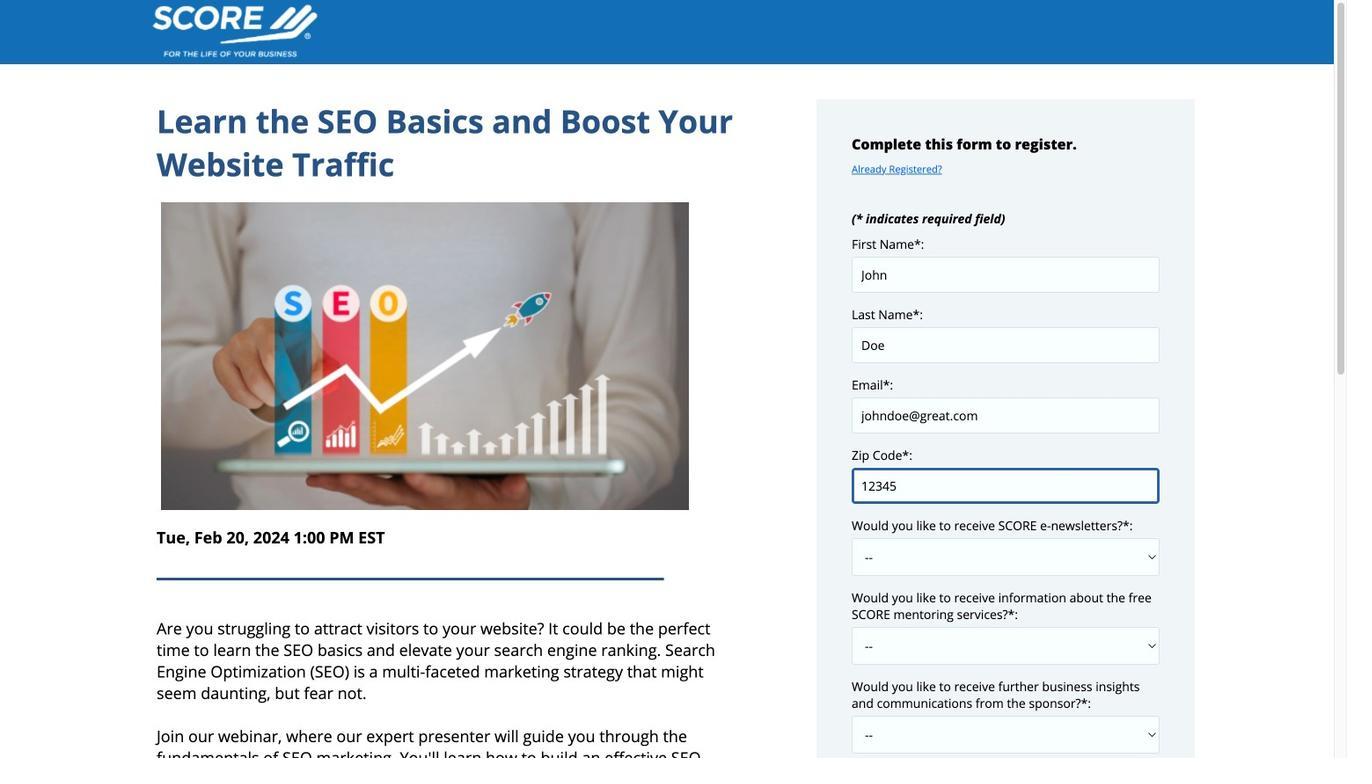 Task type: locate. For each thing, give the bounding box(es) containing it.
webcast details element
[[157, 99, 746, 759]]

none email field inside event registration page element
[[852, 398, 1160, 434]]

none text field inside event registration page element
[[852, 327, 1160, 363]]

None text field
[[852, 257, 1160, 293], [852, 468, 1160, 504], [852, 257, 1160, 293], [852, 468, 1160, 504]]

None email field
[[852, 398, 1160, 434]]

None text field
[[852, 327, 1160, 363]]



Task type: describe. For each thing, give the bounding box(es) containing it.
event registration page element
[[0, 0, 1334, 759]]

register for the webcast form
[[852, 99, 1160, 759]]



Task type: vqa. For each thing, say whether or not it's contained in the screenshot.
email field in Event Registration Page element
yes



